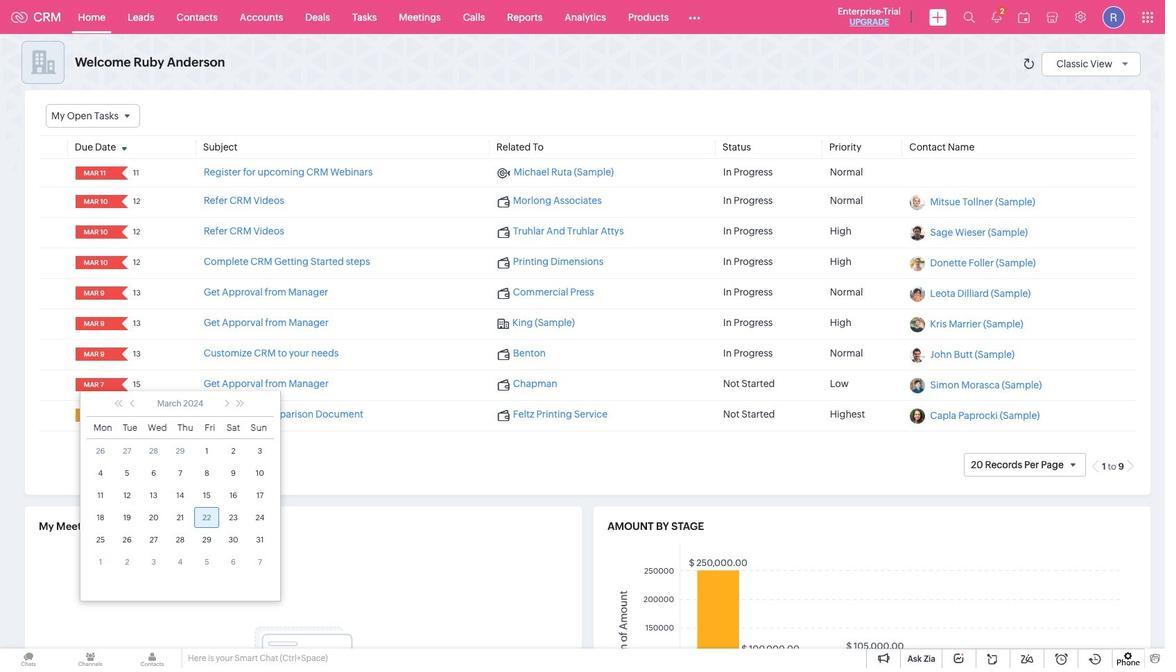 Task type: describe. For each thing, give the bounding box(es) containing it.
contacts image
[[124, 649, 181, 668]]

profile element
[[1095, 0, 1134, 34]]

chats image
[[0, 649, 57, 668]]

signals element
[[984, 0, 1010, 34]]

search image
[[964, 11, 975, 23]]



Task type: vqa. For each thing, say whether or not it's contained in the screenshot.
EMAIL link to the right
no



Task type: locate. For each thing, give the bounding box(es) containing it.
profile image
[[1103, 6, 1125, 28]]

Other Modules field
[[680, 6, 710, 28]]

create menu image
[[930, 9, 947, 25]]

calendar image
[[1018, 11, 1030, 23]]

None field
[[46, 104, 140, 128], [80, 167, 112, 180], [80, 195, 112, 208], [80, 226, 112, 239], [80, 256, 112, 269], [80, 287, 112, 300], [80, 317, 112, 330], [80, 348, 112, 361], [80, 378, 112, 391], [80, 409, 112, 422], [46, 104, 140, 128], [80, 167, 112, 180], [80, 195, 112, 208], [80, 226, 112, 239], [80, 256, 112, 269], [80, 287, 112, 300], [80, 317, 112, 330], [80, 348, 112, 361], [80, 378, 112, 391], [80, 409, 112, 422]]

channels image
[[62, 649, 119, 668]]

create menu element
[[921, 0, 955, 34]]

late by 16 days image
[[116, 411, 133, 419]]

search element
[[955, 0, 984, 34]]

logo image
[[11, 11, 28, 23]]



